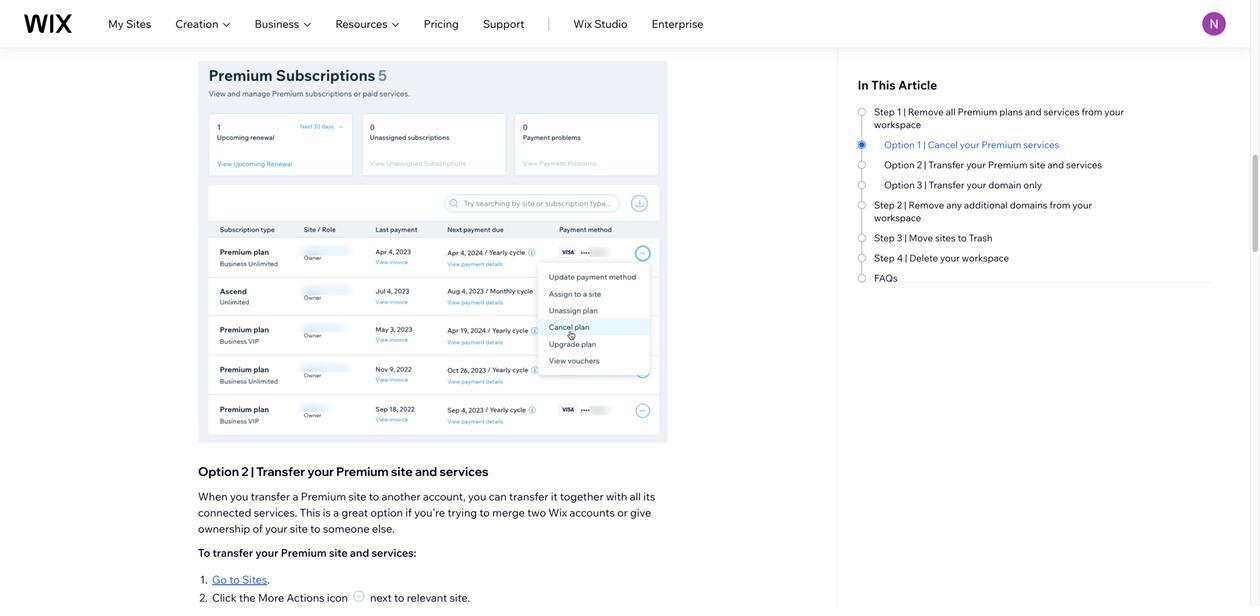 Task type: describe. For each thing, give the bounding box(es) containing it.
someone
[[323, 522, 370, 536]]

to up option
[[369, 490, 379, 504]]

2 actions from the top
[[287, 592, 325, 605]]

its
[[643, 490, 655, 504]]

pricing
[[424, 17, 459, 31]]

premium inside "step 1 | remove all premium plans and services from your workspace"
[[958, 106, 998, 118]]

go to sites .
[[212, 573, 270, 587]]

from inside step 2 | remove any additional domains from your workspace
[[1050, 199, 1071, 211]]

site up another
[[391, 464, 413, 480]]

services.
[[254, 506, 297, 520]]

site up great
[[349, 490, 367, 504]]

domain
[[989, 179, 1022, 191]]

when
[[198, 490, 228, 504]]

domain
[[303, 26, 343, 40]]

0 vertical spatial cancel
[[239, 26, 274, 40]]

enterprise
[[652, 17, 704, 31]]

option down in this article
[[884, 139, 915, 151]]

app
[[393, 26, 414, 40]]

a screenshot of the premium subscriptions tab in wix studio. image
[[199, 62, 667, 443]]

or
[[617, 506, 628, 520]]

remove for any
[[909, 199, 945, 211]]

your inside step 2 | remove any additional domains from your workspace
[[1073, 199, 1092, 211]]

pricing link
[[424, 16, 459, 32]]

2 the from the top
[[239, 592, 256, 605]]

to up app
[[394, 8, 405, 21]]

only
[[1024, 179, 1042, 191]]

0 vertical spatial 2
[[917, 159, 922, 171]]

2 / from the left
[[343, 26, 348, 40]]

premium down "step 1 | remove all premium plans and services from your workspace"
[[982, 139, 1021, 151]]

site.
[[450, 592, 470, 605]]

wix studio
[[574, 17, 628, 31]]

0 vertical spatial wix
[[574, 17, 592, 31]]

site up only
[[1030, 159, 1046, 171]]

1 horizontal spatial option 2 | transfer your premium site and services
[[884, 159, 1102, 171]]

1 for option
[[917, 139, 922, 151]]

else.
[[372, 522, 395, 536]]

1 horizontal spatial cancel
[[928, 139, 958, 151]]

0 horizontal spatial 2
[[241, 464, 249, 480]]

to right sites
[[958, 232, 967, 244]]

trash
[[969, 232, 993, 244]]

profile image image
[[1203, 12, 1226, 36]]

wix inside when you transfer a premium site to another account, you can transfer it together with all its connected services. this is a great option if you're trying to merge two wix accounts or give ownership of your site to someone else.
[[549, 506, 567, 520]]

can
[[489, 490, 507, 504]]

in
[[858, 78, 869, 93]]

delete
[[910, 252, 938, 264]]

premium up great
[[336, 464, 389, 480]]

merge
[[492, 506, 525, 520]]

all inside when you transfer a premium site to another account, you can transfer it together with all its connected services. this is a great option if you're trying to merge two wix accounts or give ownership of your site to someone else.
[[630, 490, 641, 504]]

option up when
[[198, 464, 239, 480]]

step 3 | move sites to trash
[[874, 232, 993, 244]]

all inside "step 1 | remove all premium plans and services from your workspace"
[[946, 106, 956, 118]]

connected
[[198, 506, 251, 520]]

2 vertical spatial transfer
[[256, 464, 305, 480]]

another
[[382, 490, 421, 504]]

click cancel plan / domain / mailbox / app
[[212, 26, 414, 40]]

4
[[897, 252, 903, 264]]

| inside "step 1 | remove all premium plans and services from your workspace"
[[904, 106, 906, 118]]

studio
[[595, 17, 628, 31]]

2 inside step 2 | remove any additional domains from your workspace
[[897, 199, 902, 211]]

step for step 4 | delete your workspace
[[874, 252, 895, 264]]

3 for option
[[917, 179, 922, 191]]

services inside "step 1 | remove all premium plans and services from your workspace"
[[1044, 106, 1080, 118]]

to down services:
[[394, 592, 405, 605]]

premium up domain
[[988, 159, 1028, 171]]

business button
[[255, 16, 311, 32]]

support
[[483, 17, 525, 31]]

creation
[[175, 17, 218, 31]]

2 click from the top
[[212, 26, 237, 40]]

resources
[[336, 17, 388, 31]]

additional
[[964, 199, 1008, 211]]

article
[[898, 78, 937, 93]]

step for step 1 | remove all premium plans and services from your workspace
[[874, 106, 895, 118]]

services:
[[372, 547, 416, 560]]

from inside "step 1 | remove all premium plans and services from your workspace"
[[1082, 106, 1103, 118]]

trying
[[448, 506, 477, 520]]

subscription.
[[450, 8, 514, 21]]

1 / from the left
[[299, 26, 303, 40]]

option up move on the right
[[884, 179, 915, 191]]

2 click the more actions icon from the top
[[212, 592, 350, 605]]

3 / from the left
[[388, 26, 393, 40]]

option 3 | transfer your domain only
[[884, 179, 1042, 191]]

1 click from the top
[[212, 8, 237, 21]]

faqs
[[874, 272, 898, 284]]



Task type: locate. For each thing, give the bounding box(es) containing it.
1 vertical spatial actions
[[287, 592, 325, 605]]

2 up step 3 | move sites to trash
[[897, 199, 902, 211]]

0 vertical spatial click the more actions icon
[[212, 8, 350, 21]]

of
[[253, 522, 263, 536]]

0 vertical spatial workspace
[[874, 119, 921, 131]]

1 vertical spatial click
[[212, 26, 237, 40]]

wix left studio
[[574, 17, 592, 31]]

1 icon from the top
[[327, 8, 348, 21]]

workspace down the trash
[[962, 252, 1009, 264]]

step 4 | delete your workspace
[[874, 252, 1009, 264]]

1 inside "step 1 | remove all premium plans and services from your workspace"
[[897, 106, 902, 118]]

1 more from the top
[[258, 8, 284, 21]]

step 2 | remove any additional domains from your workspace
[[874, 199, 1092, 224]]

premium inside when you transfer a premium site to another account, you can transfer it together with all its connected services. this is a great option if you're trying to merge two wix accounts or give ownership of your site to someone else.
[[301, 490, 346, 504]]

.
[[267, 573, 270, 587]]

step up step 3 | move sites to trash
[[874, 199, 895, 211]]

1 vertical spatial relevant
[[407, 592, 447, 605]]

enterprise link
[[652, 16, 704, 32]]

1 actions from the top
[[287, 8, 325, 21]]

great
[[342, 506, 368, 520]]

0 vertical spatial this
[[872, 78, 896, 93]]

|
[[904, 106, 906, 118], [924, 139, 926, 151], [924, 159, 927, 171], [925, 179, 927, 191], [904, 199, 907, 211], [905, 232, 907, 244], [905, 252, 908, 264], [251, 464, 254, 480]]

the
[[239, 8, 256, 21], [239, 592, 256, 605]]

1 click the more actions icon from the top
[[212, 8, 350, 21]]

sites right my
[[126, 17, 151, 31]]

2 horizontal spatial /
[[388, 26, 393, 40]]

0 vertical spatial the
[[239, 8, 256, 21]]

sites inside the "my sites" link
[[126, 17, 151, 31]]

1 you from the left
[[230, 490, 248, 504]]

0 horizontal spatial from
[[1050, 199, 1071, 211]]

option 2 | transfer your premium site and services up great
[[198, 464, 489, 480]]

my sites link
[[108, 16, 151, 32]]

relevant up app
[[407, 8, 447, 21]]

click the more actions icon up plan
[[212, 8, 350, 21]]

creation button
[[175, 16, 231, 32]]

1 vertical spatial icon
[[327, 592, 348, 605]]

step inside step 2 | remove any additional domains from your workspace
[[874, 199, 895, 211]]

more down '.'
[[258, 592, 284, 605]]

my
[[108, 17, 124, 31]]

1 vertical spatial wix
[[549, 506, 567, 520]]

0 vertical spatial from
[[1082, 106, 1103, 118]]

1 vertical spatial from
[[1050, 199, 1071, 211]]

ownership
[[198, 522, 250, 536]]

transfer up any
[[929, 179, 965, 191]]

icon
[[327, 8, 348, 21], [327, 592, 348, 605]]

2 step from the top
[[874, 199, 895, 211]]

next
[[370, 8, 392, 21], [370, 592, 392, 605]]

2 vertical spatial click
[[212, 592, 237, 605]]

account,
[[423, 490, 466, 504]]

| inside step 2 | remove any additional domains from your workspace
[[904, 199, 907, 211]]

1 vertical spatial the
[[239, 592, 256, 605]]

cancel left plan
[[239, 26, 274, 40]]

2 more from the top
[[258, 592, 284, 605]]

0 horizontal spatial wix
[[549, 506, 567, 520]]

1 horizontal spatial 1
[[917, 139, 922, 151]]

1 vertical spatial 3
[[897, 232, 903, 244]]

1 horizontal spatial this
[[872, 78, 896, 93]]

1 horizontal spatial 3
[[917, 179, 922, 191]]

workspace inside step 2 | remove any additional domains from your workspace
[[874, 212, 921, 224]]

3 up move on the right
[[917, 179, 922, 191]]

/
[[299, 26, 303, 40], [343, 26, 348, 40], [388, 26, 393, 40]]

to right go
[[229, 573, 240, 587]]

the right creation dropdown button
[[239, 8, 256, 21]]

0 vertical spatial sites
[[126, 17, 151, 31]]

to transfer your premium site and services:
[[198, 547, 416, 560]]

your
[[1105, 106, 1124, 118], [960, 139, 980, 151], [967, 159, 986, 171], [967, 179, 986, 191], [1073, 199, 1092, 211], [940, 252, 960, 264], [308, 464, 334, 480], [265, 522, 288, 536], [256, 547, 278, 560]]

1 vertical spatial this
[[300, 506, 320, 520]]

1 vertical spatial sites
[[242, 573, 267, 587]]

to up to transfer your premium site and services: in the left of the page
[[310, 522, 321, 536]]

relevant left the site. at the bottom of page
[[407, 592, 447, 605]]

next for next to relevant subscription.
[[370, 8, 392, 21]]

this inside when you transfer a premium site to another account, you can transfer it together with all its connected services. this is a great option if you're trying to merge two wix accounts or give ownership of your site to someone else.
[[300, 506, 320, 520]]

step inside "step 1 | remove all premium plans and services from your workspace"
[[874, 106, 895, 118]]

to
[[198, 547, 210, 560]]

a up services.
[[293, 490, 298, 504]]

0 horizontal spatial cancel
[[239, 26, 274, 40]]

step left 4
[[874, 252, 895, 264]]

plans
[[1000, 106, 1023, 118]]

resources button
[[336, 16, 400, 32]]

option up option 3 | transfer your domain only
[[884, 159, 915, 171]]

more
[[258, 8, 284, 21], [258, 592, 284, 605]]

step 1 | remove all premium plans and services from your workspace
[[874, 106, 1124, 131]]

1 vertical spatial 1
[[917, 139, 922, 151]]

1 horizontal spatial all
[[946, 106, 956, 118]]

2 relevant from the top
[[407, 592, 447, 605]]

relevant for site.
[[407, 592, 447, 605]]

step for step 2 | remove any additional domains from your workspace
[[874, 199, 895, 211]]

when you transfer a premium site to another account, you can transfer it together with all its connected services. this is a great option if you're trying to merge two wix accounts or give ownership of your site to someone else.
[[198, 490, 655, 536]]

0 vertical spatial next
[[370, 8, 392, 21]]

0 vertical spatial icon
[[327, 8, 348, 21]]

transfer
[[929, 159, 964, 171], [929, 179, 965, 191], [256, 464, 305, 480]]

give
[[630, 506, 651, 520]]

next down services:
[[370, 592, 392, 605]]

accounts
[[570, 506, 615, 520]]

a right is
[[333, 506, 339, 520]]

click
[[212, 8, 237, 21], [212, 26, 237, 40], [212, 592, 237, 605]]

2 you from the left
[[468, 490, 486, 504]]

1 the from the top
[[239, 8, 256, 21]]

wix studio link
[[574, 16, 628, 32]]

all
[[946, 106, 956, 118], [630, 490, 641, 504]]

0 vertical spatial 1
[[897, 106, 902, 118]]

option 1 | cancel your premium services
[[884, 139, 1059, 151]]

go
[[212, 573, 227, 587]]

transfer
[[251, 490, 290, 504], [509, 490, 549, 504], [213, 547, 253, 560]]

you up connected
[[230, 490, 248, 504]]

2 icon from the top
[[327, 592, 348, 605]]

you
[[230, 490, 248, 504], [468, 490, 486, 504]]

2
[[917, 159, 922, 171], [897, 199, 902, 211], [241, 464, 249, 480]]

workspace inside "step 1 | remove all premium plans and services from your workspace"
[[874, 119, 921, 131]]

actions down to transfer your premium site and services: in the left of the page
[[287, 592, 325, 605]]

site down 'someone'
[[329, 547, 348, 560]]

option
[[371, 506, 403, 520]]

1 vertical spatial next
[[370, 592, 392, 605]]

transfer down ownership on the left of page
[[213, 547, 253, 560]]

option 2 | transfer your premium site and services up domain
[[884, 159, 1102, 171]]

4 step from the top
[[874, 252, 895, 264]]

1
[[897, 106, 902, 118], [917, 139, 922, 151]]

premium up is
[[301, 490, 346, 504]]

plan
[[276, 26, 299, 40]]

2 up connected
[[241, 464, 249, 480]]

site up to transfer your premium site and services: in the left of the page
[[290, 522, 308, 536]]

3 click from the top
[[212, 592, 237, 605]]

click the more actions icon
[[212, 8, 350, 21], [212, 592, 350, 605]]

next to relevant subscription.
[[368, 8, 514, 21]]

premium down is
[[281, 547, 327, 560]]

1 horizontal spatial sites
[[242, 573, 267, 587]]

relevant for subscription.
[[407, 8, 447, 21]]

next up mailbox
[[370, 8, 392, 21]]

0 vertical spatial all
[[946, 106, 956, 118]]

0 horizontal spatial 1
[[897, 106, 902, 118]]

0 vertical spatial remove
[[908, 106, 944, 118]]

1 horizontal spatial /
[[343, 26, 348, 40]]

1 for step
[[897, 106, 902, 118]]

and
[[1025, 106, 1042, 118], [1048, 159, 1064, 171], [415, 464, 437, 480], [350, 547, 369, 560]]

a
[[293, 490, 298, 504], [333, 506, 339, 520]]

next for next to relevant site.
[[370, 592, 392, 605]]

remove inside "step 1 | remove all premium plans and services from your workspace"
[[908, 106, 944, 118]]

go to sites link
[[212, 573, 267, 587]]

0 vertical spatial option 2 | transfer your premium site and services
[[884, 159, 1102, 171]]

2 horizontal spatial 2
[[917, 159, 922, 171]]

1 vertical spatial 2
[[897, 199, 902, 211]]

the down go to sites .
[[239, 592, 256, 605]]

two
[[527, 506, 546, 520]]

1 vertical spatial more
[[258, 592, 284, 605]]

with
[[606, 490, 627, 504]]

2 up option 3 | transfer your domain only
[[917, 159, 922, 171]]

1 horizontal spatial from
[[1082, 106, 1103, 118]]

1 vertical spatial a
[[333, 506, 339, 520]]

0 horizontal spatial option 2 | transfer your premium site and services
[[198, 464, 489, 480]]

business
[[255, 17, 299, 31]]

workspace down in this article
[[874, 119, 921, 131]]

1 next from the top
[[370, 8, 392, 21]]

transfer up services.
[[256, 464, 305, 480]]

premium up option 1 | cancel your premium services
[[958, 106, 998, 118]]

remove left any
[[909, 199, 945, 211]]

2 vertical spatial 2
[[241, 464, 249, 480]]

step left move on the right
[[874, 232, 895, 244]]

0 vertical spatial relevant
[[407, 8, 447, 21]]

0 horizontal spatial a
[[293, 490, 298, 504]]

0 horizontal spatial /
[[299, 26, 303, 40]]

0 vertical spatial 3
[[917, 179, 922, 191]]

0 horizontal spatial you
[[230, 490, 248, 504]]

sites
[[935, 232, 956, 244]]

0 vertical spatial a
[[293, 490, 298, 504]]

wix down it
[[549, 506, 567, 520]]

site
[[1030, 159, 1046, 171], [391, 464, 413, 480], [349, 490, 367, 504], [290, 522, 308, 536], [329, 547, 348, 560]]

remove inside step 2 | remove any additional domains from your workspace
[[909, 199, 945, 211]]

cancel
[[239, 26, 274, 40], [928, 139, 958, 151]]

remove down article
[[908, 106, 944, 118]]

support link
[[483, 16, 525, 32]]

next to relevant site.
[[368, 592, 470, 605]]

icon down to transfer your premium site and services: in the left of the page
[[327, 592, 348, 605]]

transfer up services.
[[251, 490, 290, 504]]

in this article
[[858, 78, 937, 93]]

you left can
[[468, 490, 486, 504]]

option
[[884, 139, 915, 151], [884, 159, 915, 171], [884, 179, 915, 191], [198, 464, 239, 480]]

0 vertical spatial click
[[212, 8, 237, 21]]

2 next from the top
[[370, 592, 392, 605]]

sites
[[126, 17, 151, 31], [242, 573, 267, 587]]

2 vertical spatial workspace
[[962, 252, 1009, 264]]

3 up 4
[[897, 232, 903, 244]]

0 horizontal spatial all
[[630, 490, 641, 504]]

actions up 'click cancel plan / domain / mailbox / app'
[[287, 8, 325, 21]]

to down can
[[480, 506, 490, 520]]

this left is
[[300, 506, 320, 520]]

you're
[[414, 506, 445, 520]]

1 relevant from the top
[[407, 8, 447, 21]]

workspace up move on the right
[[874, 212, 921, 224]]

transfer up two
[[509, 490, 549, 504]]

icon up domain
[[327, 8, 348, 21]]

if
[[405, 506, 412, 520]]

to
[[394, 8, 405, 21], [958, 232, 967, 244], [369, 490, 379, 504], [480, 506, 490, 520], [310, 522, 321, 536], [229, 573, 240, 587], [394, 592, 405, 605]]

domains
[[1010, 199, 1048, 211]]

1 vertical spatial click the more actions icon
[[212, 592, 350, 605]]

1 vertical spatial workspace
[[874, 212, 921, 224]]

remove for all
[[908, 106, 944, 118]]

0 vertical spatial more
[[258, 8, 284, 21]]

1 vertical spatial all
[[630, 490, 641, 504]]

1 vertical spatial cancel
[[928, 139, 958, 151]]

transfer up option 3 | transfer your domain only
[[929, 159, 964, 171]]

your inside "step 1 | remove all premium plans and services from your workspace"
[[1105, 106, 1124, 118]]

3 for step
[[897, 232, 903, 244]]

any
[[947, 199, 962, 211]]

your inside when you transfer a premium site to another account, you can transfer it together with all its connected services. this is a great option if you're trying to merge two wix accounts or give ownership of your site to someone else.
[[265, 522, 288, 536]]

1 vertical spatial transfer
[[929, 179, 965, 191]]

sites right go
[[242, 573, 267, 587]]

together
[[560, 490, 604, 504]]

1 vertical spatial option 2 | transfer your premium site and services
[[198, 464, 489, 480]]

1 horizontal spatial wix
[[574, 17, 592, 31]]

option 2 | transfer your premium site and services
[[884, 159, 1102, 171], [198, 464, 489, 480]]

is
[[323, 506, 331, 520]]

1 vertical spatial remove
[[909, 199, 945, 211]]

0 horizontal spatial sites
[[126, 17, 151, 31]]

1 up option 3 | transfer your domain only
[[917, 139, 922, 151]]

and inside "step 1 | remove all premium plans and services from your workspace"
[[1025, 106, 1042, 118]]

all up option 1 | cancel your premium services
[[946, 106, 956, 118]]

more up plan
[[258, 8, 284, 21]]

from
[[1082, 106, 1103, 118], [1050, 199, 1071, 211]]

step
[[874, 106, 895, 118], [874, 199, 895, 211], [874, 232, 895, 244], [874, 252, 895, 264]]

0 vertical spatial actions
[[287, 8, 325, 21]]

mailbox
[[348, 26, 388, 40]]

0 horizontal spatial this
[[300, 506, 320, 520]]

1 horizontal spatial 2
[[897, 199, 902, 211]]

1 horizontal spatial you
[[468, 490, 486, 504]]

3
[[917, 179, 922, 191], [897, 232, 903, 244]]

step down in this article
[[874, 106, 895, 118]]

it
[[551, 490, 558, 504]]

1 horizontal spatial a
[[333, 506, 339, 520]]

1 step from the top
[[874, 106, 895, 118]]

0 horizontal spatial 3
[[897, 232, 903, 244]]

all left its
[[630, 490, 641, 504]]

relevant
[[407, 8, 447, 21], [407, 592, 447, 605]]

actions
[[287, 8, 325, 21], [287, 592, 325, 605]]

my sites
[[108, 17, 151, 31]]

workspace
[[874, 119, 921, 131], [874, 212, 921, 224], [962, 252, 1009, 264]]

1 down in this article
[[897, 106, 902, 118]]

this right in
[[872, 78, 896, 93]]

cancel up option 3 | transfer your domain only
[[928, 139, 958, 151]]

step for step 3 | move sites to trash
[[874, 232, 895, 244]]

0 vertical spatial transfer
[[929, 159, 964, 171]]

click the more actions icon down '.'
[[212, 592, 350, 605]]

move
[[909, 232, 933, 244]]

3 step from the top
[[874, 232, 895, 244]]



Task type: vqa. For each thing, say whether or not it's contained in the screenshot.
"promise,"
no



